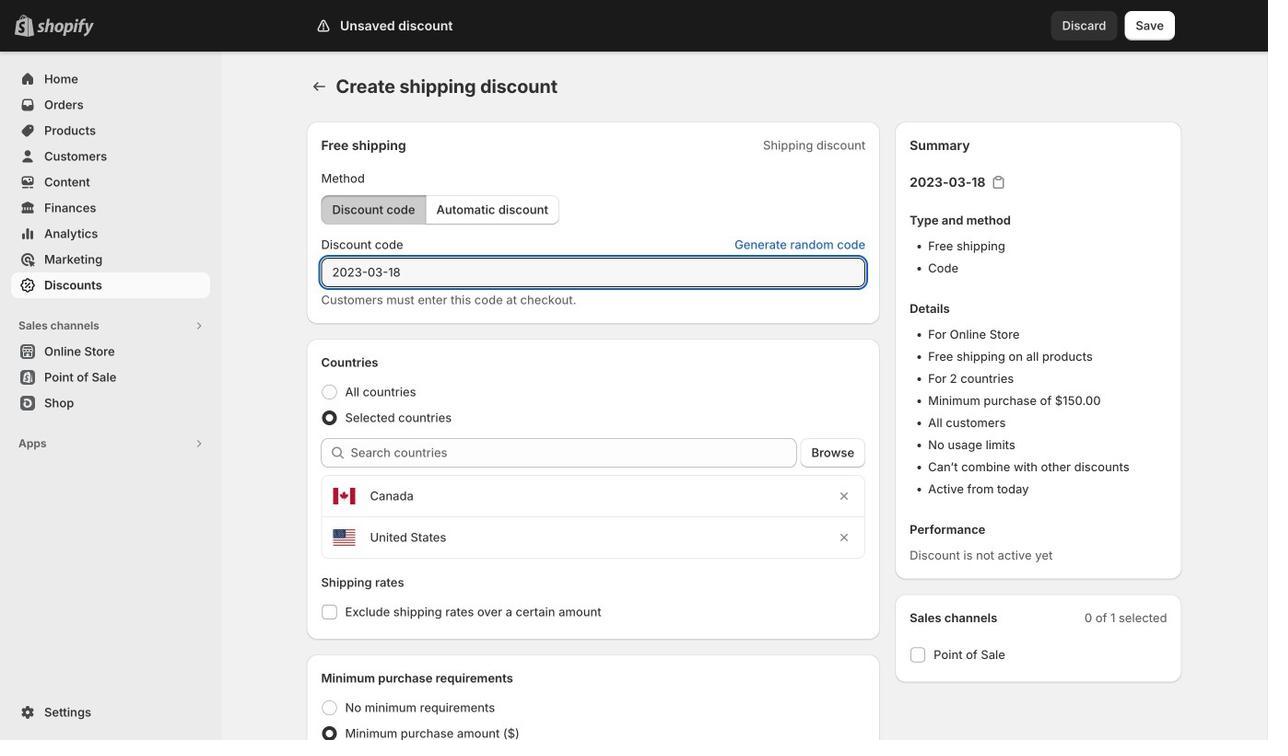 Task type: locate. For each thing, give the bounding box(es) containing it.
None text field
[[321, 258, 866, 288]]

Search countries text field
[[351, 439, 797, 468]]



Task type: describe. For each thing, give the bounding box(es) containing it.
shopify image
[[37, 18, 94, 37]]



